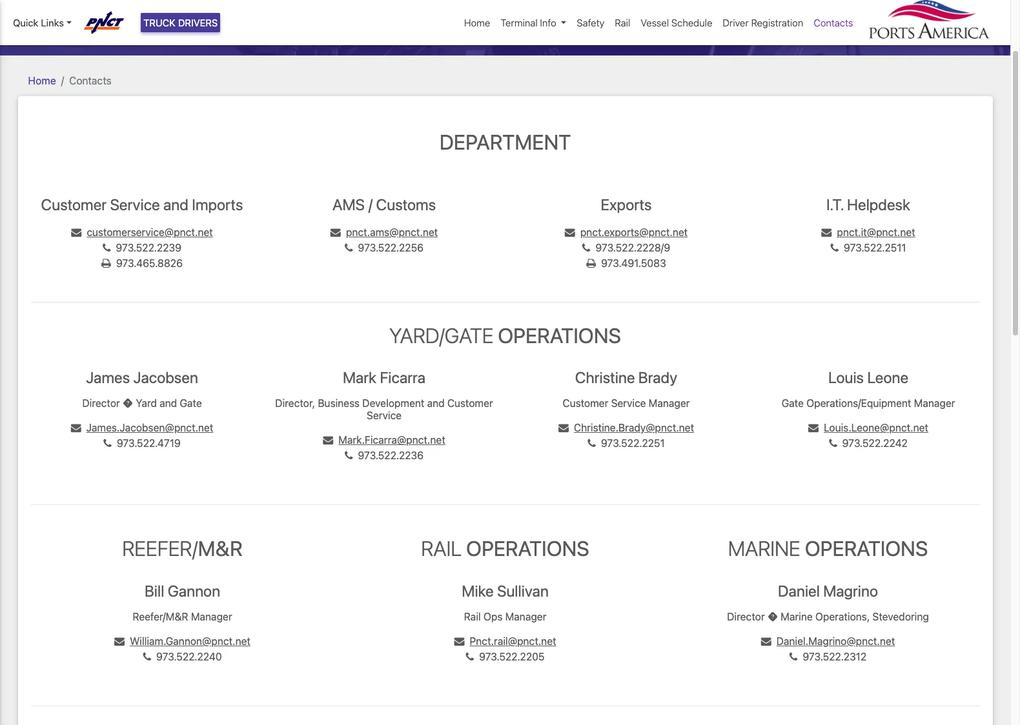 Task type: locate. For each thing, give the bounding box(es) containing it.
envelope image inside pnct.exports@pnct.net link
[[565, 227, 575, 238]]

rail right safety
[[615, 17, 630, 28]]

james jacobsen
[[86, 369, 198, 387]]

manager down sullivan
[[505, 611, 547, 623]]

1 horizontal spatial rail
[[464, 611, 481, 623]]

marine
[[728, 537, 801, 561], [781, 611, 813, 623]]

phone image down "louis.leone@pnct.net" link
[[829, 439, 837, 449]]

customer service manager
[[563, 398, 690, 409]]

0 vertical spatial �
[[123, 398, 133, 409]]

1 vertical spatial rail
[[421, 537, 462, 561]]

973.522.2228/9
[[596, 242, 670, 254]]

director for daniel magrino
[[727, 611, 765, 623]]

973.522.4719 link
[[103, 438, 181, 450]]

pnct.rail@pnct.net
[[470, 636, 556, 648]]

driver registration
[[723, 17, 804, 28]]

and for james jacobsen
[[160, 398, 177, 409]]

973.491.5083
[[601, 258, 666, 269]]

envelope image for mike sullivan
[[454, 637, 465, 647]]

/
[[368, 196, 373, 214]]

ams
[[332, 196, 365, 214]]

envelope image inside william.gannon@pnct.net link
[[114, 637, 125, 647]]

phone image inside 973.522.2239 'link'
[[103, 243, 111, 253]]

2 horizontal spatial rail
[[615, 17, 630, 28]]

marine up daniel
[[728, 537, 801, 561]]

terminal info link
[[496, 10, 572, 35]]

rail
[[615, 17, 630, 28], [421, 537, 462, 561], [464, 611, 481, 623]]

print image down 973.522.2228/9 link
[[586, 258, 596, 269]]

james.jacobsen@pnct.net link
[[71, 422, 213, 434]]

973.522.2312 link
[[790, 651, 867, 663]]

jacobsen
[[133, 369, 198, 387]]

0 horizontal spatial service
[[110, 196, 160, 214]]

envelope image for daniel.magrino@pnct.net
[[761, 637, 772, 647]]

envelope image inside pnct.it@pnct.net link
[[822, 227, 832, 238]]

james
[[86, 369, 130, 387]]

service up the customerservice@pnct.net link
[[110, 196, 160, 214]]

envelope image inside the customerservice@pnct.net link
[[71, 227, 82, 238]]

louis leone
[[828, 369, 909, 387]]

william.gannon@pnct.net
[[130, 636, 251, 648]]

service inside director, business development and  customer service
[[367, 410, 402, 422]]

development
[[362, 398, 425, 409]]

envelope image inside pnct.ams@pnct.net link
[[331, 227, 341, 238]]

director
[[82, 398, 120, 409], [727, 611, 765, 623]]

1 vertical spatial director
[[727, 611, 765, 623]]

home left terminal
[[464, 17, 490, 28]]

director � marine operations, stevedoring
[[727, 611, 929, 623]]

and right development
[[427, 398, 445, 409]]

christine
[[575, 369, 635, 387]]

manager down brady
[[649, 398, 690, 409]]

phone image inside 973.522.4719 link
[[103, 439, 112, 449]]

phone image for louis leone
[[829, 439, 837, 449]]

973.522.2239 link
[[103, 242, 182, 254]]

phone image
[[103, 243, 111, 253], [345, 243, 353, 253], [582, 243, 591, 253], [831, 243, 839, 253], [588, 439, 596, 449], [345, 451, 353, 461], [143, 652, 151, 662], [466, 652, 474, 662], [790, 652, 798, 662]]

home link
[[459, 10, 496, 35], [28, 75, 56, 86]]

phone image down james.jacobsen@pnct.net link
[[103, 439, 112, 449]]

973.522.2239
[[116, 242, 182, 254]]

phone image inside the 973.522.2236 link
[[345, 451, 353, 461]]

envelope image inside daniel.magrino@pnct.net link
[[761, 637, 772, 647]]

and right yard
[[160, 398, 177, 409]]

gate
[[180, 398, 202, 409], [782, 398, 804, 409]]

envelope image
[[822, 227, 832, 238], [71, 423, 81, 433], [559, 423, 569, 433], [809, 423, 819, 433], [454, 637, 465, 647]]

rail up mike
[[421, 537, 462, 561]]

1 horizontal spatial contacts
[[814, 17, 853, 28]]

0 horizontal spatial customer
[[41, 196, 107, 214]]

bill
[[145, 582, 164, 600]]

2 print image from the left
[[586, 258, 596, 269]]

1 print image from the left
[[101, 258, 111, 269]]

mike
[[462, 582, 494, 600]]

0 horizontal spatial �
[[123, 398, 133, 409]]

daniel.magrino@pnct.net link
[[761, 636, 895, 648]]

manager for louis leone
[[914, 398, 955, 409]]

0 vertical spatial service
[[110, 196, 160, 214]]

0 horizontal spatial gate
[[180, 398, 202, 409]]

phone image down daniel.magrino@pnct.net link
[[790, 652, 798, 662]]

phone image inside 973.522.2242 link
[[829, 439, 837, 449]]

973.522.2228/9 link
[[582, 242, 670, 254]]

and for mark ficarra
[[427, 398, 445, 409]]

imports
[[192, 196, 243, 214]]

1 vertical spatial home link
[[28, 75, 56, 86]]

manager
[[649, 398, 690, 409], [914, 398, 955, 409], [191, 611, 232, 623], [505, 611, 547, 623]]

service for and
[[110, 196, 160, 214]]

christine.brady@pnct.net link
[[559, 422, 694, 434]]

print image for exports
[[586, 258, 596, 269]]

daniel.magrino@pnct.net
[[777, 636, 895, 648]]

973.522.2511
[[844, 242, 906, 254]]

phone image for 973.522.2251
[[588, 439, 596, 449]]

reefer/ m&r
[[122, 537, 243, 561]]

1 horizontal spatial �
[[768, 611, 778, 623]]

phone image inside 973.522.2256 link
[[345, 243, 353, 253]]

2 phone image from the left
[[829, 439, 837, 449]]

manager up louis.leone@pnct.net
[[914, 398, 955, 409]]

2 horizontal spatial customer
[[563, 398, 609, 409]]

service down development
[[367, 410, 402, 422]]

phone image inside 973.522.2511 link
[[831, 243, 839, 253]]

gate operations/equipment manager
[[782, 398, 955, 409]]

service up christine.brady@pnct.net link
[[611, 398, 646, 409]]

marine down daniel
[[781, 611, 813, 623]]

rail left ops
[[464, 611, 481, 623]]

1 phone image from the left
[[103, 439, 112, 449]]

yard/gate operations
[[389, 323, 621, 348]]

reefer/m&r manager
[[133, 611, 232, 623]]

1 horizontal spatial service
[[367, 410, 402, 422]]

rail operations
[[421, 537, 589, 561]]

envelope image inside mark.ficarra@pnct.net link
[[323, 435, 333, 446]]

manager for mike sullivan
[[505, 611, 547, 623]]

0 vertical spatial contacts
[[814, 17, 853, 28]]

envelope image
[[71, 227, 82, 238], [331, 227, 341, 238], [565, 227, 575, 238], [323, 435, 333, 446], [114, 637, 125, 647], [761, 637, 772, 647]]

0 horizontal spatial phone image
[[103, 439, 112, 449]]

phone image down christine.brady@pnct.net link
[[588, 439, 596, 449]]

links
[[41, 17, 64, 28]]

envelope image for pnct.ams@pnct.net
[[331, 227, 341, 238]]

1 horizontal spatial director
[[727, 611, 765, 623]]

973.522.2205 link
[[466, 651, 545, 663]]

1 vertical spatial service
[[611, 398, 646, 409]]

brady
[[639, 369, 678, 387]]

2 horizontal spatial service
[[611, 398, 646, 409]]

home link down the quick links link
[[28, 75, 56, 86]]

phone image inside the 973.522.2205 "link"
[[466, 652, 474, 662]]

phone image
[[103, 439, 112, 449], [829, 439, 837, 449]]

2 vertical spatial service
[[367, 410, 402, 422]]

vessel
[[641, 17, 669, 28]]

envelope image inside pnct.rail@pnct.net link
[[454, 637, 465, 647]]

mark
[[343, 369, 377, 387]]

phone image down pnct.rail@pnct.net link in the bottom of the page
[[466, 652, 474, 662]]

schedule
[[672, 17, 713, 28]]

daniel magrino
[[778, 582, 878, 600]]

vessel schedule link
[[636, 10, 718, 35]]

phone image inside 973.522.2312 link
[[790, 652, 798, 662]]

0 horizontal spatial home
[[28, 75, 56, 86]]

ams / customs
[[332, 196, 436, 214]]

973.522.4719
[[117, 438, 181, 450]]

magrino
[[823, 582, 878, 600]]

phone image down the customerservice@pnct.net link
[[103, 243, 111, 253]]

reefer/m&r
[[133, 611, 188, 623]]

0 horizontal spatial print image
[[101, 258, 111, 269]]

phone image down william.gannon@pnct.net link
[[143, 652, 151, 662]]

1 horizontal spatial phone image
[[829, 439, 837, 449]]

phone image down pnct.ams@pnct.net link
[[345, 243, 353, 253]]

home
[[464, 17, 490, 28], [28, 75, 56, 86]]

bill gannon
[[145, 582, 220, 600]]

phone image down mark.ficarra@pnct.net link
[[345, 451, 353, 461]]

operations for marine operations
[[805, 537, 928, 561]]

operations up magrino
[[805, 537, 928, 561]]

customerservice@pnct.net link
[[71, 227, 213, 238]]

1 gate from the left
[[180, 398, 202, 409]]

pnct.exports@pnct.net link
[[565, 227, 688, 238]]

truck drivers link
[[141, 13, 220, 33]]

1 horizontal spatial home
[[464, 17, 490, 28]]

1 horizontal spatial home link
[[459, 10, 496, 35]]

terminal info
[[501, 17, 556, 28]]

rail link
[[610, 10, 636, 35]]

director, business development and  customer service
[[275, 398, 493, 422]]

rail for rail
[[615, 17, 630, 28]]

home link left terminal
[[459, 10, 496, 35]]

home inside 'home' link
[[464, 17, 490, 28]]

manager down gannon
[[191, 611, 232, 623]]

0 vertical spatial rail
[[615, 17, 630, 28]]

william.gannon@pnct.net link
[[114, 636, 251, 648]]

mark.ficarra@pnct.net
[[339, 435, 445, 446]]

director for james jacobsen
[[82, 398, 120, 409]]

service
[[110, 196, 160, 214], [611, 398, 646, 409], [367, 410, 402, 422]]

envelope image inside "louis.leone@pnct.net" link
[[809, 423, 819, 433]]

0 horizontal spatial director
[[82, 398, 120, 409]]

1 vertical spatial contacts
[[69, 75, 112, 86]]

� down daniel
[[768, 611, 778, 623]]

envelope image inside christine.brady@pnct.net link
[[559, 423, 569, 433]]

director � yard and gate
[[82, 398, 202, 409]]

973.522.2236 link
[[345, 450, 424, 462]]

phone image down pnct.it@pnct.net link
[[831, 243, 839, 253]]

operations up sullivan
[[466, 537, 589, 561]]

pnct.rail@pnct.net link
[[454, 636, 556, 648]]

1 vertical spatial �
[[768, 611, 778, 623]]

home down the quick links link
[[28, 75, 56, 86]]

phone image inside 973.522.2240 link
[[143, 652, 151, 662]]

2 vertical spatial rail
[[464, 611, 481, 623]]

phone image down pnct.exports@pnct.net link
[[582, 243, 591, 253]]

0 horizontal spatial rail
[[421, 537, 462, 561]]

drivers
[[178, 17, 218, 28]]

1 horizontal spatial gate
[[782, 398, 804, 409]]

print image down 973.522.2239 'link'
[[101, 258, 111, 269]]

and inside director, business development and  customer service
[[427, 398, 445, 409]]

1 horizontal spatial print image
[[586, 258, 596, 269]]

phone image inside 973.522.2228/9 link
[[582, 243, 591, 253]]

print image
[[101, 258, 111, 269], [586, 258, 596, 269]]

envelope image inside james.jacobsen@pnct.net link
[[71, 423, 81, 433]]

phone image for james jacobsen
[[103, 439, 112, 449]]

phone image inside 973.522.2251 link
[[588, 439, 596, 449]]

contacts link
[[809, 10, 859, 35]]

973.522.2256 link
[[345, 242, 424, 254]]

� left yard
[[123, 398, 133, 409]]

0 vertical spatial home
[[464, 17, 490, 28]]

� for james
[[123, 398, 133, 409]]

0 vertical spatial director
[[82, 398, 120, 409]]

operations up christine
[[498, 323, 621, 348]]

1 horizontal spatial customer
[[447, 398, 493, 409]]



Task type: vqa. For each thing, say whether or not it's contained in the screenshot.


Task type: describe. For each thing, give the bounding box(es) containing it.
phone image for 973.522.2236
[[345, 451, 353, 461]]

973.522.2312
[[803, 651, 867, 663]]

973.522.2236
[[358, 450, 424, 462]]

louis.leone@pnct.net link
[[809, 422, 929, 434]]

pnct.ams@pnct.net link
[[331, 227, 438, 238]]

i.t.
[[827, 196, 844, 214]]

mike sullivan
[[462, 582, 549, 600]]

customer for customer service manager
[[563, 398, 609, 409]]

exports
[[601, 196, 652, 214]]

973.522.2205
[[479, 651, 545, 663]]

973.522.2256
[[358, 242, 424, 254]]

pnct.it@pnct.net
[[837, 227, 915, 238]]

0 vertical spatial home link
[[459, 10, 496, 35]]

973.522.2242 link
[[829, 438, 908, 450]]

customs
[[376, 196, 436, 214]]

quick
[[13, 17, 38, 28]]

pnct.it@pnct.net link
[[822, 227, 915, 238]]

973.522.2240
[[156, 651, 222, 663]]

973.522.2242
[[843, 438, 908, 450]]

safety link
[[572, 10, 610, 35]]

truck
[[143, 17, 176, 28]]

service for manager
[[611, 398, 646, 409]]

973.465.8826
[[116, 258, 183, 269]]

gannon
[[168, 582, 220, 600]]

1 vertical spatial home
[[28, 75, 56, 86]]

customerservice@pnct.net
[[87, 227, 213, 238]]

ficarra
[[380, 369, 426, 387]]

envelope image for customerservice@pnct.net
[[71, 227, 82, 238]]

ops
[[484, 611, 503, 623]]

pnct.exports@pnct.net
[[580, 227, 688, 238]]

truck drivers
[[143, 17, 218, 28]]

yard
[[136, 398, 157, 409]]

manager for christine brady
[[649, 398, 690, 409]]

registration
[[751, 17, 804, 28]]

rail for rail operations
[[421, 537, 462, 561]]

envelope image for christine brady
[[559, 423, 569, 433]]

1 vertical spatial marine
[[781, 611, 813, 623]]

department
[[440, 130, 571, 154]]

operations,
[[816, 611, 870, 623]]

louis.leone@pnct.net
[[824, 422, 929, 434]]

stevedoring
[[873, 611, 929, 623]]

2 gate from the left
[[782, 398, 804, 409]]

helpdesk
[[847, 196, 911, 214]]

phone image for 973.522.2228/9
[[582, 243, 591, 253]]

operations for rail operations
[[466, 537, 589, 561]]

quick links
[[13, 17, 64, 28]]

m&r
[[198, 537, 243, 561]]

973.522.2240 link
[[143, 651, 222, 663]]

� for daniel
[[768, 611, 778, 623]]

operations/equipment
[[807, 398, 911, 409]]

vessel schedule
[[641, 17, 713, 28]]

phone image for 973.522.2205
[[466, 652, 474, 662]]

0 horizontal spatial contacts
[[69, 75, 112, 86]]

phone image for 973.522.2240
[[143, 652, 151, 662]]

daniel
[[778, 582, 820, 600]]

mark.ficarra@pnct.net link
[[323, 435, 445, 446]]

quick links link
[[13, 15, 71, 30]]

marine operations
[[728, 537, 928, 561]]

rail for rail ops manager
[[464, 611, 481, 623]]

envelope image for william.gannon@pnct.net
[[114, 637, 125, 647]]

customer for customer service and imports
[[41, 196, 107, 214]]

customer inside director, business development and  customer service
[[447, 398, 493, 409]]

christine brady
[[575, 369, 678, 387]]

973.522.2251 link
[[588, 438, 665, 450]]

operations for yard/gate operations
[[498, 323, 621, 348]]

envelope image for mark.ficarra@pnct.net
[[323, 435, 333, 446]]

sullivan
[[497, 582, 549, 600]]

973.522.2511 link
[[831, 242, 906, 254]]

973.522.2251
[[601, 438, 665, 450]]

pnct.ams@pnct.net
[[346, 227, 438, 238]]

i.t. helpdesk
[[827, 196, 911, 214]]

phone image for 973.522.2239
[[103, 243, 111, 253]]

phone image for 973.522.2312
[[790, 652, 798, 662]]

0 horizontal spatial home link
[[28, 75, 56, 86]]

0 vertical spatial marine
[[728, 537, 801, 561]]

mark ficarra
[[343, 369, 426, 387]]

yard/gate
[[389, 323, 494, 348]]

info
[[540, 17, 556, 28]]

envelope image for james jacobsen
[[71, 423, 81, 433]]

phone image for 973.522.2256
[[345, 243, 353, 253]]

and up customerservice@pnct.net
[[163, 196, 188, 214]]

envelope image for louis leone
[[809, 423, 819, 433]]

louis
[[828, 369, 864, 387]]

customer service and imports
[[41, 196, 243, 214]]

phone image for 973.522.2511
[[831, 243, 839, 253]]

envelope image for pnct.exports@pnct.net
[[565, 227, 575, 238]]

safety
[[577, 17, 605, 28]]

christine.brady@pnct.net
[[574, 422, 694, 434]]

print image for customer service and imports
[[101, 258, 111, 269]]

business
[[318, 398, 360, 409]]



